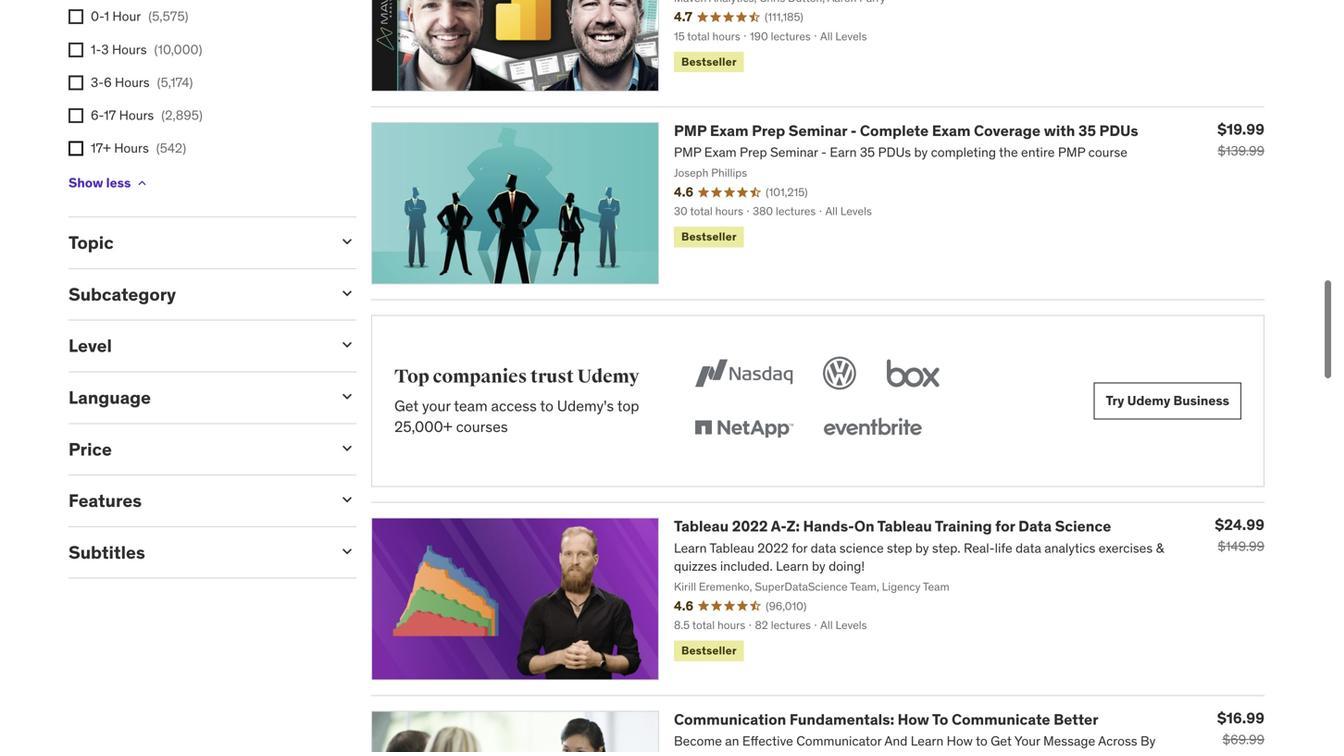 Task type: locate. For each thing, give the bounding box(es) containing it.
2 vertical spatial xsmall image
[[135, 176, 149, 191]]

2 small image from the top
[[338, 336, 356, 354]]

1 small image from the top
[[338, 233, 356, 251]]

pdus
[[1100, 121, 1138, 140]]

show
[[69, 175, 103, 191]]

$16.99 $69.99
[[1217, 709, 1265, 749]]

2 tableau from the left
[[877, 517, 932, 536]]

hour
[[112, 8, 141, 25]]

xsmall image left 1-
[[69, 42, 83, 57]]

udemy up top
[[577, 366, 639, 388]]

6-
[[91, 107, 104, 124]]

1 horizontal spatial tableau
[[877, 517, 932, 536]]

0 vertical spatial xsmall image
[[69, 42, 83, 57]]

1 vertical spatial xsmall image
[[69, 75, 83, 90]]

6-17 hours (2,895)
[[91, 107, 203, 124]]

pmp exam prep seminar - complete exam coverage with 35 pdus link
[[674, 121, 1138, 140]]

17+ hours (542)
[[91, 140, 186, 157]]

less
[[106, 175, 131, 191]]

z:
[[787, 517, 800, 536]]

small image for price
[[338, 439, 356, 458]]

4 small image from the top
[[338, 439, 356, 458]]

pmp exam prep seminar - complete exam coverage with 35 pdus
[[674, 121, 1138, 140]]

better
[[1054, 711, 1099, 730]]

-
[[851, 121, 857, 140]]

xsmall image for 6-
[[69, 108, 83, 123]]

3 small image from the top
[[338, 388, 356, 406]]

communication
[[674, 711, 786, 730]]

xsmall image
[[69, 9, 83, 24], [69, 108, 83, 123], [135, 176, 149, 191]]

$69.99
[[1223, 732, 1265, 749]]

small image for features
[[338, 491, 356, 509]]

2022
[[732, 517, 768, 536]]

hours right '17'
[[119, 107, 154, 124]]

0 vertical spatial small image
[[338, 233, 356, 251]]

box image
[[882, 353, 944, 394]]

$19.99
[[1218, 120, 1265, 139]]

volkswagen image
[[819, 353, 860, 394]]

1 tableau from the left
[[674, 517, 729, 536]]

features
[[69, 490, 142, 512]]

hours
[[112, 41, 147, 58], [115, 74, 150, 91], [119, 107, 154, 124], [114, 140, 149, 157]]

udemy right try
[[1127, 393, 1171, 409]]

(542)
[[156, 140, 186, 157]]

2 vertical spatial xsmall image
[[69, 141, 83, 156]]

business
[[1173, 393, 1230, 409]]

team
[[454, 397, 488, 416]]

xsmall image for 0-
[[69, 9, 83, 24]]

price button
[[69, 438, 323, 460]]

science
[[1055, 517, 1111, 536]]

small image for subtitles
[[338, 542, 356, 561]]

companies
[[433, 366, 527, 388]]

1 small image from the top
[[338, 284, 356, 303]]

exam left coverage
[[932, 121, 971, 140]]

level button
[[69, 335, 323, 357]]

0 horizontal spatial exam
[[710, 121, 749, 140]]

show less button
[[69, 165, 149, 202]]

xsmall image left 3-
[[69, 75, 83, 90]]

price
[[69, 438, 112, 460]]

3 xsmall image from the top
[[69, 141, 83, 156]]

trust
[[531, 366, 574, 388]]

(10,000)
[[154, 41, 202, 58]]

xsmall image for 1-
[[69, 42, 83, 57]]

udemy
[[577, 366, 639, 388], [1127, 393, 1171, 409]]

small image for subcategory
[[338, 284, 356, 303]]

data
[[1019, 517, 1052, 536]]

xsmall image inside show less button
[[135, 176, 149, 191]]

1 vertical spatial small image
[[338, 491, 356, 509]]

1 horizontal spatial udemy
[[1127, 393, 1171, 409]]

(5,174)
[[157, 74, 193, 91]]

language
[[69, 387, 151, 409]]

xsmall image left 17+
[[69, 141, 83, 156]]

$24.99 $149.99
[[1215, 516, 1265, 555]]

0 vertical spatial xsmall image
[[69, 9, 83, 24]]

0 horizontal spatial tableau
[[674, 517, 729, 536]]

small image
[[338, 233, 356, 251], [338, 491, 356, 509]]

xsmall image left the 0-
[[69, 9, 83, 24]]

hours right 6
[[115, 74, 150, 91]]

tableau right on
[[877, 517, 932, 536]]

try
[[1106, 393, 1124, 409]]

xsmall image
[[69, 42, 83, 57], [69, 75, 83, 90], [69, 141, 83, 156]]

exam right "pmp" at right top
[[710, 121, 749, 140]]

tableau left 2022
[[674, 517, 729, 536]]

show less
[[69, 175, 131, 191]]

top companies trust udemy get your team access to udemy's top 25,000+ courses
[[394, 366, 639, 437]]

level
[[69, 335, 112, 357]]

0 vertical spatial udemy
[[577, 366, 639, 388]]

hours for 3-6 hours
[[115, 74, 150, 91]]

hours right 3
[[112, 41, 147, 58]]

2 small image from the top
[[338, 491, 356, 509]]

xsmall image left 6-
[[69, 108, 83, 123]]

try udemy business link
[[1094, 383, 1242, 420]]

2 xsmall image from the top
[[69, 75, 83, 90]]

2 exam from the left
[[932, 121, 971, 140]]

1 vertical spatial xsmall image
[[69, 108, 83, 123]]

tableau 2022 a-z: hands-on tableau training for data science
[[674, 517, 1111, 536]]

3-6 hours (5,174)
[[91, 74, 193, 91]]

to
[[932, 711, 948, 730]]

0 horizontal spatial udemy
[[577, 366, 639, 388]]

25,000+
[[394, 418, 453, 437]]

top
[[617, 397, 639, 416]]

small image
[[338, 284, 356, 303], [338, 336, 356, 354], [338, 388, 356, 406], [338, 439, 356, 458], [338, 542, 356, 561]]

5 small image from the top
[[338, 542, 356, 561]]

xsmall image right 'less'
[[135, 176, 149, 191]]

pmp
[[674, 121, 707, 140]]

1 vertical spatial udemy
[[1127, 393, 1171, 409]]

(2,895)
[[161, 107, 203, 124]]

tableau 2022 a-z: hands-on tableau training for data science link
[[674, 517, 1111, 536]]

exam
[[710, 121, 749, 140], [932, 121, 971, 140]]

courses
[[456, 418, 508, 437]]

1 horizontal spatial exam
[[932, 121, 971, 140]]

tableau
[[674, 517, 729, 536], [877, 517, 932, 536]]

nasdaq image
[[691, 353, 797, 394]]

a-
[[771, 517, 787, 536]]

$24.99
[[1215, 516, 1265, 535]]

topic
[[69, 232, 114, 254]]

features button
[[69, 490, 323, 512]]

small image for topic
[[338, 233, 356, 251]]

hours for 6-17 hours
[[119, 107, 154, 124]]

1 xsmall image from the top
[[69, 42, 83, 57]]



Task type: describe. For each thing, give the bounding box(es) containing it.
training
[[935, 517, 992, 536]]

1-3 hours (10,000)
[[91, 41, 202, 58]]

subtitles
[[69, 542, 145, 564]]

17
[[104, 107, 116, 124]]

top
[[394, 366, 429, 388]]

communication fundamentals: how to communicate better link
[[674, 711, 1099, 730]]

subcategory
[[69, 283, 176, 305]]

access
[[491, 397, 537, 416]]

communicate
[[952, 711, 1050, 730]]

(5,575)
[[148, 8, 188, 25]]

0-
[[91, 8, 104, 25]]

$19.99 $139.99
[[1218, 120, 1265, 159]]

hours for 1-3 hours
[[112, 41, 147, 58]]

your
[[422, 397, 451, 416]]

topic button
[[69, 232, 323, 254]]

udemy's
[[557, 397, 614, 416]]

$139.99
[[1218, 142, 1265, 159]]

subcategory button
[[69, 283, 323, 305]]

coverage
[[974, 121, 1041, 140]]

prep
[[752, 121, 785, 140]]

complete
[[860, 121, 929, 140]]

seminar
[[789, 121, 847, 140]]

eventbrite image
[[819, 409, 926, 450]]

on
[[854, 517, 875, 536]]

udemy inside top companies trust udemy get your team access to udemy's top 25,000+ courses
[[577, 366, 639, 388]]

subtitles button
[[69, 542, 323, 564]]

6
[[104, 74, 112, 91]]

35
[[1079, 121, 1096, 140]]

hours right 17+
[[114, 140, 149, 157]]

get
[[394, 397, 419, 416]]

to
[[540, 397, 554, 416]]

small image for language
[[338, 388, 356, 406]]

$149.99
[[1218, 539, 1265, 555]]

netapp image
[[691, 409, 797, 450]]

1
[[104, 8, 109, 25]]

hands-
[[803, 517, 854, 536]]

1 exam from the left
[[710, 121, 749, 140]]

$16.99
[[1217, 709, 1265, 728]]

17+
[[91, 140, 111, 157]]

0-1 hour (5,575)
[[91, 8, 188, 25]]

3
[[101, 41, 109, 58]]

xsmall image for 17+
[[69, 141, 83, 156]]

xsmall image for 3-
[[69, 75, 83, 90]]

with
[[1044, 121, 1075, 140]]

try udemy business
[[1106, 393, 1230, 409]]

small image for level
[[338, 336, 356, 354]]

for
[[995, 517, 1015, 536]]

how
[[898, 711, 929, 730]]

language button
[[69, 387, 323, 409]]

communication fundamentals: how to communicate better
[[674, 711, 1099, 730]]

1-
[[91, 41, 101, 58]]

3-
[[91, 74, 104, 91]]

fundamentals:
[[790, 711, 894, 730]]



Task type: vqa. For each thing, say whether or not it's contained in the screenshot.
'A-'
yes



